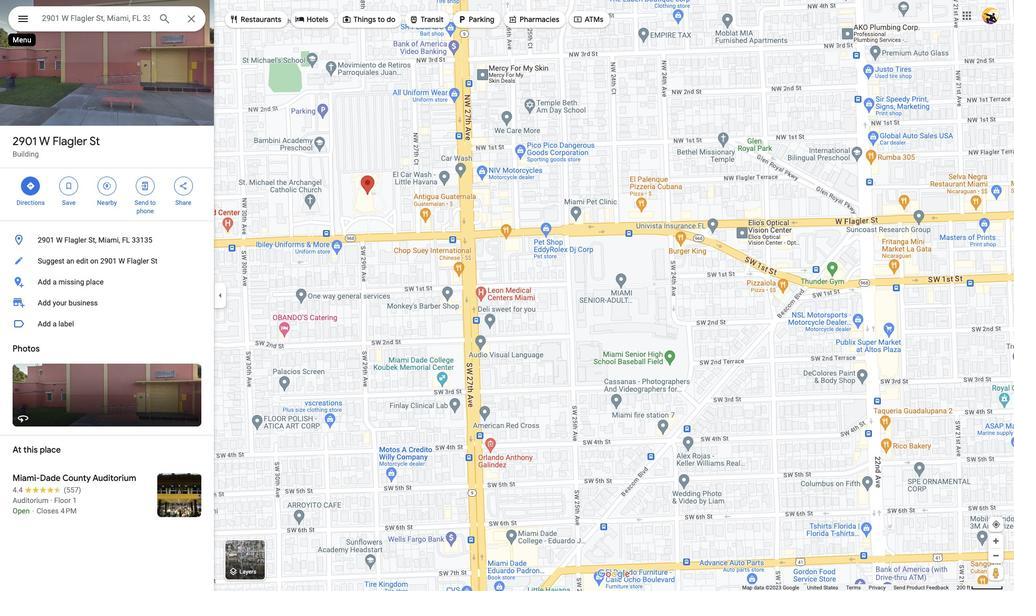 Task type: describe. For each thing, give the bounding box(es) containing it.
st inside button
[[151, 257, 158, 265]]

2901 W Flagler St, Miami, FL 33135 field
[[8, 6, 206, 31]]

on
[[90, 257, 98, 265]]

33135
[[132, 236, 152, 244]]

suggest an edit on 2901 w flagler st button
[[0, 251, 214, 272]]


[[102, 180, 112, 192]]

layers
[[239, 569, 256, 576]]


[[508, 14, 518, 25]]

add for add your business
[[38, 299, 51, 307]]

©2023
[[766, 585, 781, 591]]

(557)
[[64, 486, 81, 494]]

send for send product feedback
[[894, 585, 905, 591]]

to inside  things to do
[[378, 15, 385, 24]]

200 ft
[[957, 585, 970, 591]]

·
[[50, 497, 52, 505]]

 button
[[8, 6, 38, 34]]


[[409, 14, 419, 25]]

suggest an edit on 2901 w flagler st
[[38, 257, 158, 265]]


[[342, 14, 351, 25]]

united states
[[807, 585, 838, 591]]

 restaurants
[[229, 14, 281, 25]]

google maps element
[[0, 0, 1014, 591]]

states
[[823, 585, 838, 591]]

auditorium · floor 1 open ⋅ closes 4 pm
[[13, 497, 77, 515]]

photos
[[13, 344, 40, 354]]

google account: ben nelson  
(ben.nelson1980@gmail.com) image
[[982, 7, 999, 24]]

privacy button
[[869, 585, 886, 591]]


[[229, 14, 239, 25]]

4 pm
[[61, 507, 77, 515]]

st,
[[88, 236, 97, 244]]

 search field
[[8, 6, 206, 34]]

miami-
[[13, 473, 40, 484]]

footer inside google maps element
[[742, 585, 957, 591]]

fl
[[122, 236, 130, 244]]

add for add a missing place
[[38, 278, 51, 286]]

 pharmacies
[[508, 14, 559, 25]]

 transit
[[409, 14, 444, 25]]

2901 w flagler st building
[[13, 134, 100, 158]]

things
[[353, 15, 376, 24]]

a for label
[[53, 320, 57, 328]]

an
[[66, 257, 74, 265]]

pharmacies
[[520, 15, 559, 24]]

4.4
[[13, 486, 23, 494]]

 atms
[[573, 14, 603, 25]]

4.4 stars 557 reviews image
[[13, 485, 81, 496]]

auditorium inside auditorium · floor 1 open ⋅ closes 4 pm
[[13, 497, 49, 505]]

hotels
[[307, 15, 328, 24]]

share
[[175, 199, 191, 207]]

save
[[62, 199, 76, 207]]

miami-dade county auditorium
[[13, 473, 136, 484]]

at
[[13, 445, 21, 456]]


[[573, 14, 583, 25]]

parking
[[469, 15, 494, 24]]

phone
[[136, 208, 154, 215]]

send product feedback button
[[894, 585, 949, 591]]

product
[[907, 585, 925, 591]]

transit
[[421, 15, 444, 24]]

feedback
[[926, 585, 949, 591]]

⋅
[[32, 507, 35, 515]]

map data ©2023 google
[[742, 585, 799, 591]]

add your business link
[[0, 293, 214, 314]]

business
[[69, 299, 98, 307]]

atms
[[585, 15, 603, 24]]

open
[[13, 507, 30, 515]]

send for send to phone
[[135, 199, 149, 207]]

none field inside the "2901 w flagler st, miami, fl 33135" field
[[42, 12, 150, 25]]



Task type: locate. For each thing, give the bounding box(es) containing it.
united states button
[[807, 585, 838, 591]]

0 vertical spatial a
[[53, 278, 57, 286]]

county
[[62, 473, 91, 484]]

0 horizontal spatial 2901
[[13, 134, 37, 149]]

0 vertical spatial st
[[90, 134, 100, 149]]

place
[[86, 278, 104, 286], [40, 445, 61, 456]]

your
[[53, 299, 67, 307]]

flagler inside 2901 w flagler st, miami, fl 33135 "button"
[[64, 236, 87, 244]]


[[457, 14, 467, 25]]

miami,
[[98, 236, 120, 244]]

send to phone
[[135, 199, 156, 215]]

a for missing
[[53, 278, 57, 286]]

0 horizontal spatial send
[[135, 199, 149, 207]]

1 vertical spatial to
[[150, 199, 156, 207]]

1 horizontal spatial auditorium
[[93, 473, 136, 484]]


[[26, 180, 35, 192]]

2901 inside "button"
[[38, 236, 54, 244]]

2 vertical spatial w
[[119, 257, 125, 265]]

footer
[[742, 585, 957, 591]]

w
[[39, 134, 50, 149], [56, 236, 63, 244], [119, 257, 125, 265]]

at this place
[[13, 445, 61, 456]]

2901 right "on"
[[100, 257, 117, 265]]

edit
[[76, 257, 88, 265]]

this
[[23, 445, 38, 456]]

2901 inside button
[[100, 257, 117, 265]]

2 vertical spatial add
[[38, 320, 51, 328]]

add
[[38, 278, 51, 286], [38, 299, 51, 307], [38, 320, 51, 328]]

w for st,
[[56, 236, 63, 244]]

1 horizontal spatial to
[[378, 15, 385, 24]]

auditorium
[[93, 473, 136, 484], [13, 497, 49, 505]]

flagler for st,
[[64, 236, 87, 244]]

0 vertical spatial auditorium
[[93, 473, 136, 484]]

 parking
[[457, 14, 494, 25]]


[[64, 180, 74, 192]]

floor
[[54, 497, 71, 505]]

flagler
[[53, 134, 87, 149], [64, 236, 87, 244], [127, 257, 149, 265]]

200 ft button
[[957, 585, 1003, 591]]

None field
[[42, 12, 150, 25]]

building
[[13, 150, 39, 158]]

google
[[783, 585, 799, 591]]

a inside button
[[53, 278, 57, 286]]

auditorium up ⋅
[[13, 497, 49, 505]]

send left product
[[894, 585, 905, 591]]

2901 up suggest
[[38, 236, 54, 244]]

flagler up 
[[53, 134, 87, 149]]

2 a from the top
[[53, 320, 57, 328]]

st
[[90, 134, 100, 149], [151, 257, 158, 265]]

add a missing place button
[[0, 272, 214, 293]]

united
[[807, 585, 822, 591]]

send inside send to phone
[[135, 199, 149, 207]]


[[295, 14, 304, 25]]

send
[[135, 199, 149, 207], [894, 585, 905, 591]]

0 vertical spatial w
[[39, 134, 50, 149]]

2901 inside 2901 w flagler st building
[[13, 134, 37, 149]]

add down suggest
[[38, 278, 51, 286]]

add your business
[[38, 299, 98, 307]]

w for st
[[39, 134, 50, 149]]

nearby
[[97, 199, 117, 207]]

collapse side panel image
[[214, 290, 226, 301]]

0 vertical spatial add
[[38, 278, 51, 286]]

flagler left st,
[[64, 236, 87, 244]]

flagler inside suggest an edit on 2901 w flagler st button
[[127, 257, 149, 265]]

flagler inside 2901 w flagler st building
[[53, 134, 87, 149]]

zoom in image
[[992, 537, 1000, 545]]


[[179, 180, 188, 192]]

terms
[[846, 585, 861, 591]]

2 vertical spatial 2901
[[100, 257, 117, 265]]

auditorium right county in the left of the page
[[93, 473, 136, 484]]

privacy
[[869, 585, 886, 591]]

 things to do
[[342, 14, 396, 25]]

suggest
[[38, 257, 64, 265]]

2 add from the top
[[38, 299, 51, 307]]

2 vertical spatial flagler
[[127, 257, 149, 265]]

2901 up building on the top of page
[[13, 134, 37, 149]]

1 vertical spatial a
[[53, 320, 57, 328]]

3 add from the top
[[38, 320, 51, 328]]

 hotels
[[295, 14, 328, 25]]

dade
[[40, 473, 61, 484]]

2901 w flagler st, miami, fl 33135 button
[[0, 230, 214, 251]]

0 horizontal spatial w
[[39, 134, 50, 149]]

add a label button
[[0, 314, 214, 335]]

label
[[58, 320, 74, 328]]

1 vertical spatial add
[[38, 299, 51, 307]]

1 a from the top
[[53, 278, 57, 286]]

0 horizontal spatial place
[[40, 445, 61, 456]]

0 horizontal spatial auditorium
[[13, 497, 49, 505]]

show street view coverage image
[[988, 565, 1004, 581]]

data
[[754, 585, 764, 591]]

send up "phone"
[[135, 199, 149, 207]]

terms button
[[846, 585, 861, 591]]

to up "phone"
[[150, 199, 156, 207]]

missing
[[58, 278, 84, 286]]

actions for 2901 w flagler st region
[[0, 168, 214, 221]]

1 vertical spatial flagler
[[64, 236, 87, 244]]

add a missing place
[[38, 278, 104, 286]]

flagler for st
[[53, 134, 87, 149]]

1 vertical spatial 2901
[[38, 236, 54, 244]]

1 vertical spatial auditorium
[[13, 497, 49, 505]]

st inside 2901 w flagler st building
[[90, 134, 100, 149]]

place inside button
[[86, 278, 104, 286]]

1 horizontal spatial w
[[56, 236, 63, 244]]


[[17, 12, 29, 26]]

w inside "button"
[[56, 236, 63, 244]]

a left label
[[53, 320, 57, 328]]

ft
[[967, 585, 970, 591]]

0 vertical spatial flagler
[[53, 134, 87, 149]]

do
[[387, 15, 396, 24]]

add inside button
[[38, 278, 51, 286]]

show your location image
[[992, 520, 1001, 530]]

0 vertical spatial send
[[135, 199, 149, 207]]

200
[[957, 585, 965, 591]]

send product feedback
[[894, 585, 949, 591]]

to left do in the top of the page
[[378, 15, 385, 24]]

map
[[742, 585, 753, 591]]

directions
[[17, 199, 45, 207]]

a inside 'button'
[[53, 320, 57, 328]]

zoom out image
[[992, 552, 1000, 560]]

add a label
[[38, 320, 74, 328]]

footer containing map data ©2023 google
[[742, 585, 957, 591]]

closes
[[37, 507, 59, 515]]

flagler down 33135 at the top left of page
[[127, 257, 149, 265]]

2901 for st
[[13, 134, 37, 149]]

2 horizontal spatial w
[[119, 257, 125, 265]]

w inside 2901 w flagler st building
[[39, 134, 50, 149]]

0 vertical spatial to
[[378, 15, 385, 24]]

add for add a label
[[38, 320, 51, 328]]

2901 w flagler st main content
[[0, 0, 214, 591]]


[[140, 180, 150, 192]]

1 horizontal spatial place
[[86, 278, 104, 286]]

1
[[73, 497, 77, 505]]

1 vertical spatial place
[[40, 445, 61, 456]]

add left label
[[38, 320, 51, 328]]

0 horizontal spatial st
[[90, 134, 100, 149]]

1 horizontal spatial 2901
[[38, 236, 54, 244]]

2901
[[13, 134, 37, 149], [38, 236, 54, 244], [100, 257, 117, 265]]

0 vertical spatial place
[[86, 278, 104, 286]]

1 add from the top
[[38, 278, 51, 286]]

1 vertical spatial st
[[151, 257, 158, 265]]

to inside send to phone
[[150, 199, 156, 207]]

place down "on"
[[86, 278, 104, 286]]

1 horizontal spatial st
[[151, 257, 158, 265]]

0 vertical spatial 2901
[[13, 134, 37, 149]]

1 vertical spatial w
[[56, 236, 63, 244]]

w inside button
[[119, 257, 125, 265]]

add left your
[[38, 299, 51, 307]]

0 horizontal spatial to
[[150, 199, 156, 207]]

1 vertical spatial send
[[894, 585, 905, 591]]

1 horizontal spatial send
[[894, 585, 905, 591]]

a left the missing
[[53, 278, 57, 286]]

add inside 'button'
[[38, 320, 51, 328]]

2901 for st,
[[38, 236, 54, 244]]

restaurants
[[241, 15, 281, 24]]

send inside button
[[894, 585, 905, 591]]

2901 w flagler st, miami, fl 33135
[[38, 236, 152, 244]]

place right the this
[[40, 445, 61, 456]]

2 horizontal spatial 2901
[[100, 257, 117, 265]]



Task type: vqa. For each thing, say whether or not it's contained in the screenshot.
"Flagler" inside the 2901 w flagler st building
yes



